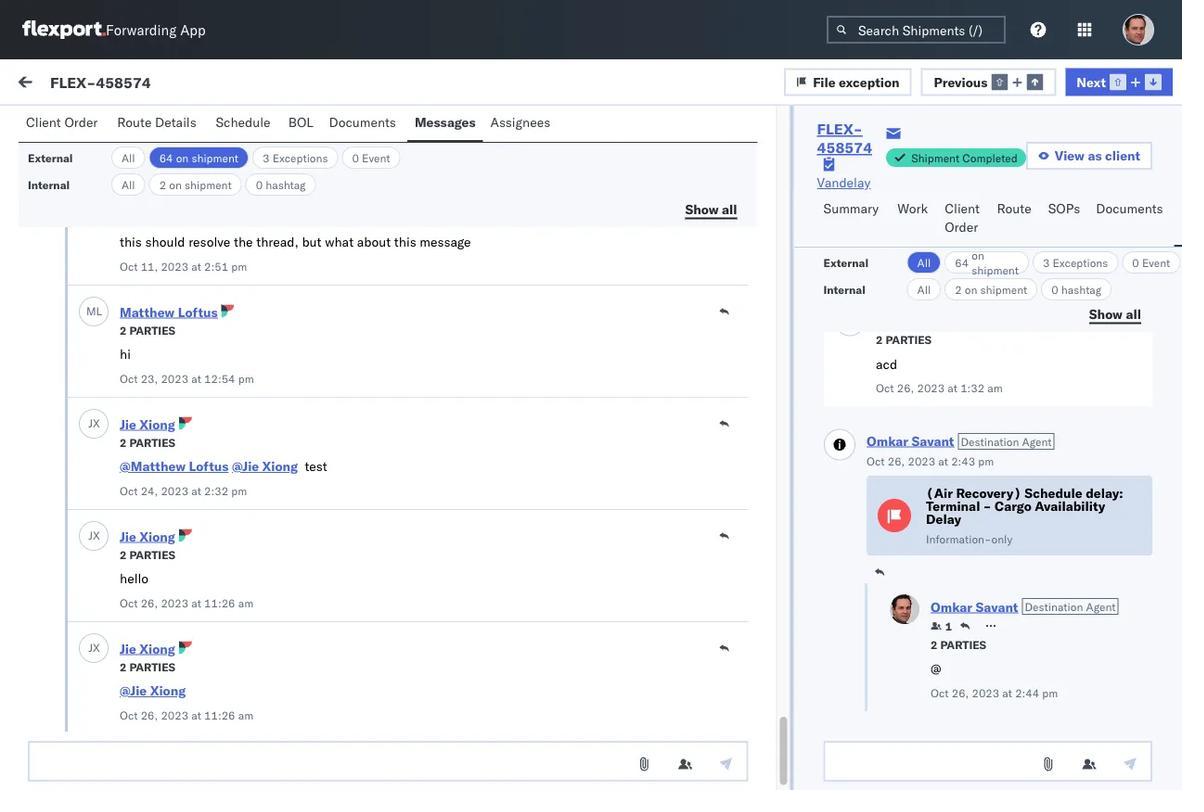 Task type: vqa. For each thing, say whether or not it's contained in the screenshot.
topmost Of
no



Task type: describe. For each thing, give the bounding box(es) containing it.
11:26 inside hello oct 26, 2023 at 11:26 am
[[204, 596, 235, 610]]

@
[[930, 661, 941, 677]]

2 parties test sep 27, 2023 at 12:43 pm
[[120, 99, 255, 161]]

work for my
[[53, 71, 101, 97]]

1 vertical spatial show all
[[1089, 306, 1141, 322]]

2:51
[[204, 259, 228, 273]]

x for @jie
[[93, 641, 100, 655]]

2:44 inside @ oct 26, 2023 at 2:44 pm
[[1015, 686, 1039, 700]]

import work button
[[130, 59, 218, 109]]

jie for @matthew
[[120, 416, 136, 432]]

@jie inside @matthew loftus @jie xiong test oct 24, 2023 at 2:32 pm
[[232, 458, 259, 475]]

forwarding app
[[106, 21, 206, 39]]

omkar up exception: unknown customs
[[90, 404, 129, 420]]

1366815
[[950, 326, 1006, 342]]

26, inside 2 parties acd oct 26, 2023 at 1:32 am
[[896, 381, 914, 395]]

sops button
[[1041, 192, 1089, 247]]

1 horizontal spatial documents
[[1096, 200, 1163, 217]]

route for route
[[997, 200, 1031, 217]]

- for flex- 1854269
[[656, 224, 664, 240]]

parties for this
[[129, 211, 175, 225]]

sep
[[120, 147, 139, 161]]

shipment down (0)
[[192, 151, 239, 165]]

oct inside this should resolve the thread, but what about this message oct 11, 2023 at 2:51 pm
[[120, 259, 138, 273]]

shipment down 1854269
[[972, 263, 1019, 277]]

omkar savant destination agent
[[930, 599, 1115, 615]]

summary button
[[816, 192, 890, 247]]

on inside the 64 on shipment
[[972, 248, 984, 262]]

- for flex- 458574
[[656, 772, 664, 789]]

omkar up filing
[[90, 200, 129, 216]]

internal (0) button
[[117, 109, 208, 146]]

26, inside omkar savant destination agent oct 26, 2023 at 2:43 pm
[[887, 454, 904, 468]]

hashtag for leftmost show all button
[[266, 178, 306, 192]]

work inside button
[[180, 76, 210, 92]]

we
[[56, 594, 72, 610]]

savant up should
[[132, 200, 172, 216]]

terminal
[[926, 498, 980, 514]]

shipment completed
[[911, 151, 1018, 165]]

@ oct 26, 2023 at 2:44 pm
[[930, 661, 1058, 700]]

agent for omkar savant destination agent
[[1086, 600, 1115, 614]]

omkar savant for am
[[90, 200, 172, 216]]

24,
[[141, 484, 158, 498]]

2271801
[[950, 428, 1006, 444]]

omkar savant for floats
[[90, 311, 172, 328]]

longer
[[127, 696, 163, 712]]

loftus for 2023
[[178, 304, 218, 320]]

related work item/shipment
[[912, 161, 1056, 175]]

show for leftmost show all button
[[685, 201, 719, 217]]

1 horizontal spatial client order button
[[937, 192, 990, 247]]

savant down lucrative
[[132, 627, 172, 643]]

pm inside 2 parties test sep 27, 2023 at 12:43 pm
[[239, 147, 255, 161]]

test inside 2 parties test sep 27, 2023 at 12:43 pm
[[120, 122, 142, 138]]

flex- 1366815
[[911, 326, 1006, 342]]

4:00
[[489, 224, 517, 240]]

4 omkar savant from the top
[[90, 506, 172, 522]]

26, inside @jie xiong oct 26, 2023 at 11:26 am
[[141, 708, 158, 722]]

1 horizontal spatial order
[[945, 219, 978, 235]]

i
[[56, 232, 60, 248]]

am inside @jie xiong oct 26, 2023 at 11:26 am
[[238, 708, 253, 722]]

2023 inside this should resolve the thread, but what about this message oct 11, 2023 at 2:51 pm
[[161, 259, 188, 273]]

internal inside button
[[124, 118, 170, 134]]

0 vertical spatial omkar savant button
[[866, 433, 954, 449]]

(0)
[[173, 118, 197, 134]]

jie xiong for @jie
[[120, 641, 175, 657]]

flex- 458574 link
[[817, 120, 886, 157]]

message list button
[[208, 109, 303, 146]]

your up "your shipment possible."
[[143, 733, 169, 749]]

savant inside omkar savant destination agent oct 26, 2023 at 2:43 pm
[[911, 433, 954, 449]]

whatever floats
[[56, 343, 148, 360]]

omkar savant for are
[[90, 627, 172, 643]]

11:26 inside @jie xiong oct 26, 2023 at 11:26 am
[[204, 708, 235, 722]]

1 horizontal spatial 2 on shipment
[[955, 283, 1027, 296]]

vandelay
[[817, 174, 871, 191]]

xiong inside @matthew loftus @jie xiong test oct 24, 2023 at 2:32 pm
[[262, 458, 298, 475]]

will inside great deal we will create a lucrative partnership.
[[75, 594, 96, 610]]

bol button
[[281, 106, 322, 142]]

jie xiong button for hello
[[120, 528, 175, 545]]

jie xiong button for @jie
[[120, 641, 175, 657]]

pdt for oct 26, 2023, 4:00 pm pdt
[[543, 224, 567, 240]]

hello
[[120, 571, 149, 587]]

at inside @matthew loftus @jie xiong test oct 24, 2023 at 2:32 pm
[[191, 484, 201, 498]]

resize handle column header for related work item/shipment
[[1135, 155, 1157, 791]]

your down than on the bottom left of page
[[152, 714, 178, 731]]

0 horizontal spatial 2:44
[[489, 772, 517, 789]]

2 parties for @jie
[[120, 660, 175, 674]]

message for message
[[58, 161, 102, 175]]

file
[[813, 74, 836, 90]]

0 horizontal spatial show all button
[[674, 196, 748, 224]]

notifying
[[100, 659, 151, 675]]

hi oct 23, 2023 at 12:54 pm
[[120, 346, 254, 386]]

my work
[[19, 71, 101, 97]]

shipment inside "your shipment possible."
[[215, 752, 270, 768]]

parties inside 2 parties acd oct 26, 2023 at 1:32 am
[[885, 333, 931, 347]]

savant up exception: unknown customs
[[132, 404, 172, 420]]

shipment up 1366815
[[980, 283, 1027, 296]]

exception
[[839, 74, 900, 90]]

resolve
[[189, 234, 230, 250]]

previous button
[[921, 68, 1056, 96]]

at inside this should resolve the thread, but what about this message oct 11, 2023 at 2:51 pm
[[191, 259, 201, 273]]

j for @matthew
[[88, 417, 93, 431]]

omkar down create
[[90, 627, 129, 643]]

m l
[[86, 304, 102, 318]]

1 horizontal spatial you
[[155, 659, 175, 675]]

forwarding app link
[[22, 20, 206, 39]]

@jie xiong button for test
[[232, 458, 298, 475]]

pm inside omkar savant destination agent oct 26, 2023 at 2:43 pm
[[978, 454, 994, 468]]

expected.
[[197, 696, 254, 712]]

all button down work button
[[907, 251, 941, 274]]

2 parties button up route details at the left of the page
[[120, 97, 175, 113]]

customs
[[189, 436, 244, 452]]

11,
[[141, 259, 158, 273]]

0 vertical spatial exceptions
[[272, 151, 328, 165]]

2 parties button for @jie
[[120, 658, 175, 675]]

(air recovery) schedule delay: terminal - cargo availability delay information-only
[[926, 485, 1123, 546]]

hi
[[120, 346, 131, 362]]

all button down sep
[[111, 174, 145, 196]]

2023 inside omkar savant destination agent oct 26, 2023 at 2:43 pm
[[907, 454, 935, 468]]

about
[[357, 234, 391, 250]]

exception: for exception: unknown customs
[[59, 436, 125, 452]]

m
[[86, 304, 96, 318]]

what
[[325, 234, 354, 250]]

2 parties for @matthew
[[120, 436, 175, 450]]

client
[[1105, 148, 1140, 164]]

external for right show all button
[[824, 256, 869, 270]]

0 vertical spatial show all
[[685, 201, 737, 217]]

pm inside hi oct 23, 2023 at 12:54 pm
[[238, 372, 254, 386]]

0 horizontal spatial this
[[56, 575, 81, 591]]

xiong for @matthew
[[139, 416, 175, 432]]

shipment down the 12:43
[[185, 178, 232, 192]]

@jie xiong oct 26, 2023 at 11:26 am
[[120, 683, 253, 722]]

this should resolve the thread, but what about this message oct 11, 2023 at 2:51 pm
[[120, 234, 471, 273]]

impact
[[109, 714, 149, 731]]

my
[[19, 71, 48, 97]]

omkar savant destination agent oct 26, 2023 at 2:43 pm
[[866, 433, 1051, 468]]

all left the 27,
[[122, 151, 135, 165]]

1 vertical spatial exceptions
[[1053, 256, 1108, 270]]

i am filing a commendation report to improve your morale!
[[56, 232, 348, 267]]

1 horizontal spatial documents button
[[1089, 192, 1174, 247]]

work inside button
[[897, 200, 928, 217]]

been
[[80, 677, 109, 694]]

understanding
[[172, 733, 257, 749]]

x for @matthew
[[93, 417, 100, 431]]

2 parties button for @matthew
[[120, 434, 175, 450]]

next
[[1077, 74, 1106, 90]]

at inside hello oct 26, 2023 at 11:26 am
[[191, 596, 201, 610]]

should
[[145, 234, 185, 250]]

2023 inside hello oct 26, 2023 at 11:26 am
[[161, 596, 188, 610]]

2:32
[[204, 484, 228, 498]]

pm inside @matthew loftus @jie xiong test oct 24, 2023 at 2:32 pm
[[231, 484, 247, 498]]

morale!
[[56, 251, 100, 267]]

2023 inside @jie xiong oct 26, 2023 at 11:26 am
[[161, 708, 188, 722]]

details
[[155, 114, 196, 130]]

parties inside 2 parties test sep 27, 2023 at 12:43 pm
[[129, 99, 175, 113]]

1 horizontal spatial 64 on shipment
[[955, 248, 1019, 277]]

jie xiong for hello
[[120, 528, 175, 545]]

client for the leftmost client order button
[[26, 114, 61, 130]]

assignees
[[490, 114, 550, 130]]

2 parties for this
[[120, 211, 175, 225]]

2 we from the top
[[56, 733, 74, 749]]

assignees button
[[483, 106, 561, 142]]

2 parties button for hello
[[120, 546, 175, 562]]

appreciate
[[78, 733, 140, 749]]

thread,
[[256, 234, 299, 250]]

vandelay link
[[817, 174, 871, 192]]

omkar up 1
[[930, 599, 972, 615]]

1 vertical spatial client order
[[945, 200, 980, 235]]

at inside @jie xiong oct 26, 2023 at 11:26 am
[[191, 708, 201, 722]]

26, inside @ oct 26, 2023 at 2:44 pm
[[951, 686, 968, 700]]

@matthew loftus button
[[120, 458, 229, 475]]

64 for all button below route details at the left of the page
[[159, 151, 173, 165]]

we are notifying you that has been delayed. this cargo takes longer than expected. this may impact your shipment's final we appreciate your understanding and will update you with
[[56, 659, 351, 768]]

parties for @jie
[[129, 660, 175, 674]]

at inside @ oct 26, 2023 at 2:44 pm
[[1002, 686, 1012, 700]]

omkar up the whatever floats
[[90, 311, 129, 328]]

are
[[78, 659, 96, 675]]

2 horizontal spatial this
[[394, 234, 416, 250]]

- inside the (air recovery) schedule delay: terminal - cargo availability delay information-only
[[983, 498, 991, 514]]

partnership.
[[203, 594, 276, 610]]

on down (0)
[[176, 151, 189, 165]]

event for leftmost show all button
[[362, 151, 390, 165]]

pm for 2:44
[[521, 772, 540, 789]]

0 horizontal spatial documents
[[329, 114, 396, 130]]

0 horizontal spatial documents button
[[322, 106, 407, 142]]

23,
[[141, 372, 158, 386]]

with
[[80, 752, 105, 768]]

flex- 1854269
[[911, 224, 1006, 240]]

am inside hello oct 26, 2023 at 11:26 am
[[238, 596, 253, 610]]

j for hello
[[88, 529, 93, 543]]

jie xiong for @matthew
[[120, 416, 175, 432]]

a inside great deal we will create a lucrative partnership.
[[139, 594, 146, 610]]

x for hello
[[93, 529, 100, 543]]

report
[[218, 232, 254, 248]]



Task type: locate. For each thing, give the bounding box(es) containing it.
your inside the i am filing a commendation report to improve your morale!
[[323, 232, 348, 248]]

client order button down related work item/shipment at right
[[937, 192, 990, 247]]

client order right work button
[[945, 200, 980, 235]]

2 j x from the top
[[88, 529, 100, 543]]

2 pm from the top
[[521, 772, 540, 789]]

your shipment possible.
[[56, 752, 270, 786]]

2 vertical spatial external
[[824, 256, 869, 270]]

show all
[[685, 201, 737, 217], [1089, 306, 1141, 322]]

schedule up the 12:43
[[216, 114, 271, 130]]

jie xiong up exception: unknown customs
[[120, 416, 175, 432]]

client order
[[26, 114, 98, 130], [945, 200, 980, 235]]

1 horizontal spatial show all
[[1089, 306, 1141, 322]]

3 exceptions down sops button
[[1043, 256, 1108, 270]]

show for right show all button
[[1089, 306, 1123, 322]]

0 vertical spatial matthew
[[120, 192, 175, 208]]

matthew loftus down 11, at the top of page
[[120, 304, 218, 320]]

pm right 12:54
[[238, 372, 254, 386]]

documents button
[[322, 106, 407, 142], [1089, 192, 1174, 247]]

agent inside omkar savant destination agent oct 26, 2023 at 2:43 pm
[[1022, 435, 1051, 449]]

2 resize handle column header from the left
[[625, 155, 648, 791]]

parties up acd
[[885, 333, 931, 347]]

all
[[722, 201, 737, 217], [1126, 306, 1141, 322]]

shipment
[[911, 151, 960, 165]]

loftus up resolve
[[178, 192, 218, 208]]

event for right show all button
[[1142, 256, 1170, 270]]

None text field
[[28, 741, 748, 782]]

2 vertical spatial x
[[93, 641, 100, 655]]

2 on shipment up 1366815
[[955, 283, 1027, 296]]

1 vertical spatial j x
[[88, 529, 100, 543]]

0 vertical spatial 64
[[159, 151, 173, 165]]

at inside 2 parties acd oct 26, 2023 at 1:32 am
[[947, 381, 957, 395]]

1 vertical spatial 3 exceptions
[[1043, 256, 1108, 270]]

schedule inside the (air recovery) schedule delay: terminal - cargo availability delay information-only
[[1024, 485, 1082, 501]]

am inside 2 parties acd oct 26, 2023 at 1:32 am
[[987, 381, 1002, 395]]

None text field
[[824, 741, 1152, 782]]

64 for all button under work button
[[955, 256, 969, 270]]

resize handle column header
[[371, 155, 393, 791], [625, 155, 648, 791], [880, 155, 902, 791], [1135, 155, 1157, 791]]

final
[[248, 714, 274, 731]]

information-
[[926, 532, 991, 546]]

(air
[[926, 485, 952, 501]]

at inside hi oct 23, 2023 at 12:54 pm
[[191, 372, 201, 386]]

1 vertical spatial jie
[[120, 528, 136, 545]]

all for right show all button
[[1126, 306, 1141, 322]]

1 pm from the top
[[521, 224, 540, 240]]

matthew down the 27,
[[120, 192, 175, 208]]

@jie inside @jie xiong oct 26, 2023 at 11:26 am
[[120, 683, 147, 699]]

1 horizontal spatial hashtag
[[1061, 283, 1101, 296]]

Search Shipments (/) text field
[[827, 16, 1006, 44]]

flex-
[[50, 73, 96, 91], [817, 120, 863, 138], [911, 224, 950, 240], [911, 326, 950, 342], [911, 428, 950, 444], [911, 540, 950, 556], [911, 660, 950, 676], [911, 772, 950, 789]]

2 parties button for hi
[[120, 321, 175, 338]]

xiong inside @jie xiong oct 26, 2023 at 11:26 am
[[150, 683, 186, 699]]

(1)
[[82, 118, 106, 134]]

0 vertical spatial exception:
[[59, 436, 125, 452]]

0 event for right show all button
[[1132, 256, 1170, 270]]

flex- 458574
[[817, 120, 872, 157], [911, 540, 998, 556], [911, 660, 998, 676], [911, 772, 998, 789]]

2023 inside 2 parties acd oct 26, 2023 at 1:32 am
[[917, 381, 944, 395]]

client for the rightmost client order button
[[945, 200, 980, 217]]

1 resize handle column header from the left
[[371, 155, 393, 791]]

xiong for @jie
[[139, 641, 175, 657]]

a down deal
[[139, 594, 146, 610]]

0 vertical spatial order
[[64, 114, 98, 130]]

your down understanding
[[186, 752, 212, 768]]

time
[[402, 161, 427, 175]]

message for message list
[[216, 118, 270, 134]]

1 horizontal spatial @jie xiong button
[[232, 458, 298, 475]]

1 11:26 from the top
[[204, 596, 235, 610]]

pdt for oct 26, 2023, 2:44 pm pdt
[[543, 772, 567, 789]]

agent for omkar savant destination agent oct 26, 2023 at 2:43 pm
[[1022, 435, 1051, 449]]

oct inside @ oct 26, 2023 at 2:44 pm
[[930, 686, 948, 700]]

matthew up floats
[[120, 304, 175, 320]]

1 2023, from the top
[[449, 224, 486, 240]]

2 parties up @matthew
[[120, 436, 175, 450]]

external (1) button
[[22, 109, 117, 146]]

internal for all button below route details at the left of the page
[[28, 178, 70, 192]]

64 on shipment down 1854269
[[955, 248, 1019, 277]]

order
[[64, 114, 98, 130], [945, 219, 978, 235]]

x
[[93, 417, 100, 431], [93, 529, 100, 543], [93, 641, 100, 655]]

11:26 up understanding
[[204, 708, 235, 722]]

0 vertical spatial -
[[656, 224, 664, 240]]

loftus down customs
[[189, 458, 229, 475]]

2023 inside @ oct 26, 2023 at 2:44 pm
[[971, 686, 999, 700]]

will right 'and'
[[286, 733, 306, 749]]

flexport. image
[[22, 20, 106, 39]]

omkar savant button up 2:43
[[866, 433, 954, 449]]

work
[[53, 71, 101, 97], [953, 161, 977, 175]]

@jie xiong button for oct 26, 2023 at 11:26 am
[[120, 683, 186, 699]]

destination
[[960, 435, 1019, 449], [1024, 600, 1083, 614]]

xiong
[[139, 416, 175, 432], [262, 458, 298, 475], [139, 528, 175, 545], [139, 641, 175, 657], [150, 683, 186, 699]]

client down my
[[26, 114, 61, 130]]

file exception
[[813, 74, 900, 90]]

jie xiong button up exception: unknown customs
[[120, 416, 175, 432]]

your inside "your shipment possible."
[[186, 752, 212, 768]]

0 vertical spatial x
[[93, 417, 100, 431]]

we down the cargo
[[56, 733, 74, 749]]

2023 inside 2 parties test sep 27, 2023 at 12:43 pm
[[162, 147, 190, 161]]

jie for @jie
[[120, 641, 136, 657]]

0 hashtag for all button over flex- 1366815
[[1051, 283, 1101, 296]]

matthew loftus for hi
[[120, 304, 218, 320]]

1 jie xiong button from the top
[[120, 416, 175, 432]]

all up flex- 1366815
[[917, 283, 931, 296]]

1 horizontal spatial message
[[216, 118, 270, 134]]

3 down sops button
[[1043, 256, 1050, 270]]

2 vertical spatial jie xiong
[[120, 641, 175, 657]]

2 matthew loftus button from the top
[[120, 304, 218, 320]]

jie xiong
[[120, 416, 175, 432], [120, 528, 175, 545], [120, 641, 175, 657]]

2 on shipment down the 12:43
[[159, 178, 232, 192]]

external for leftmost show all button
[[28, 151, 73, 165]]

0 vertical spatial work
[[180, 76, 210, 92]]

oct inside hello oct 26, 2023 at 11:26 am
[[120, 596, 138, 610]]

1 horizontal spatial 0 hashtag
[[1051, 283, 1101, 296]]

bol
[[288, 114, 313, 130]]

internal up the 27,
[[124, 118, 170, 134]]

parties for @
[[940, 638, 986, 652]]

2 parties for hello
[[120, 548, 175, 562]]

omkar
[[90, 200, 129, 216], [90, 311, 129, 328], [90, 404, 129, 420], [866, 433, 908, 449], [90, 506, 129, 522], [930, 599, 972, 615], [90, 627, 129, 643]]

0 vertical spatial work
[[53, 71, 101, 97]]

1 vertical spatial show all button
[[1078, 301, 1152, 328]]

client up flex- 1854269
[[945, 200, 980, 217]]

1 horizontal spatial internal
[[124, 118, 170, 134]]

2 parties up should
[[120, 211, 175, 225]]

1 horizontal spatial 64
[[955, 256, 969, 270]]

0 vertical spatial 2 on shipment
[[159, 178, 232, 192]]

am up understanding
[[238, 708, 253, 722]]

jie xiong button for @matthew
[[120, 416, 175, 432]]

loftus for the
[[178, 192, 218, 208]]

458574
[[96, 73, 151, 91], [817, 138, 872, 157], [950, 540, 998, 556], [950, 660, 998, 676], [950, 772, 998, 789]]

2 jie xiong from the top
[[120, 528, 175, 545]]

0 vertical spatial jie xiong button
[[120, 416, 175, 432]]

0 vertical spatial client order
[[26, 114, 98, 130]]

hashtag down sops button
[[1061, 283, 1101, 296]]

1 horizontal spatial a
[[139, 594, 146, 610]]

route details button
[[110, 106, 208, 142]]

1 horizontal spatial route
[[997, 200, 1031, 217]]

2 vertical spatial jie
[[120, 641, 136, 657]]

great
[[108, 575, 138, 591]]

0 vertical spatial will
[[75, 594, 96, 610]]

2 inside 2 parties acd oct 26, 2023 at 1:32 am
[[875, 333, 882, 347]]

parties for hello
[[129, 548, 175, 562]]

64 on shipment
[[159, 151, 239, 165], [955, 248, 1019, 277]]

0 vertical spatial route
[[117, 114, 152, 130]]

1 horizontal spatial show all button
[[1078, 301, 1152, 328]]

1 vertical spatial jie xiong
[[120, 528, 175, 545]]

work
[[180, 76, 210, 92], [897, 200, 928, 217]]

0 horizontal spatial all
[[722, 201, 737, 217]]

client
[[26, 114, 61, 130], [945, 200, 980, 217]]

xiong for hello
[[139, 528, 175, 545]]

3 jie xiong button from the top
[[120, 641, 175, 657]]

1 horizontal spatial 3
[[1043, 256, 1050, 270]]

@jie xiong button down notifying
[[120, 683, 186, 699]]

0 vertical spatial test
[[120, 122, 142, 138]]

parties for @matthew
[[129, 436, 175, 450]]

64
[[159, 151, 173, 165], [955, 256, 969, 270]]

2 matthew loftus from the top
[[120, 304, 218, 320]]

2 11:26 from the top
[[204, 708, 235, 722]]

1 vertical spatial will
[[286, 733, 306, 749]]

0 horizontal spatial 0 hashtag
[[256, 178, 306, 192]]

0 hashtag up thread,
[[256, 178, 306, 192]]

all button up flex- 1366815
[[907, 278, 941, 301]]

0 vertical spatial 11:26
[[204, 596, 235, 610]]

parties for hi
[[129, 323, 175, 337]]

omkar savant up notifying
[[90, 627, 172, 643]]

pm right 2:43
[[978, 454, 994, 468]]

all button down route details at the left of the page
[[111, 147, 145, 169]]

matthew loftus for this
[[120, 192, 218, 208]]

jie xiong button
[[120, 416, 175, 432], [120, 528, 175, 545], [120, 641, 175, 657]]

external down summary 'button'
[[824, 256, 869, 270]]

resize handle column header for message
[[371, 155, 393, 791]]

2 parties for hi
[[120, 323, 175, 337]]

3 j x from the top
[[88, 641, 100, 655]]

1 vertical spatial jie xiong button
[[120, 528, 175, 545]]

destination for omkar savant destination agent oct 26, 2023 at 2:43 pm
[[960, 435, 1019, 449]]

client order down my work
[[26, 114, 98, 130]]

1 vertical spatial 3
[[1043, 256, 1050, 270]]

pm inside @ oct 26, 2023 at 2:44 pm
[[1042, 686, 1058, 700]]

0 vertical spatial all
[[722, 201, 737, 217]]

import work
[[138, 76, 210, 92]]

all down sep
[[122, 178, 135, 192]]

l
[[96, 304, 102, 318]]

external inside button
[[30, 118, 78, 134]]

2 parties button for @
[[930, 636, 986, 652]]

2 jie xiong button from the top
[[120, 528, 175, 545]]

hashtag up improve
[[266, 178, 306, 192]]

message list
[[216, 118, 296, 134]]

1 vertical spatial we
[[56, 733, 74, 749]]

flex- 2271801
[[911, 428, 1006, 444]]

0 vertical spatial 64 on shipment
[[159, 151, 239, 165]]

0 horizontal spatial exceptions
[[272, 151, 328, 165]]

matthew loftus button for this
[[120, 192, 218, 208]]

0 vertical spatial client order button
[[19, 106, 110, 142]]

0 vertical spatial pm
[[521, 224, 540, 240]]

1 vertical spatial client order button
[[937, 192, 990, 247]]

jie for hello
[[120, 528, 136, 545]]

0 horizontal spatial message
[[58, 161, 102, 175]]

message up the 12:43
[[216, 118, 270, 134]]

am right 1:32
[[987, 381, 1002, 395]]

on up 1366815
[[965, 283, 977, 296]]

documents button down client at the top right of page
[[1089, 192, 1174, 247]]

2023
[[162, 147, 190, 161], [161, 259, 188, 273], [161, 372, 188, 386], [917, 381, 944, 395], [907, 454, 935, 468], [161, 484, 188, 498], [161, 596, 188, 610], [971, 686, 999, 700], [161, 708, 188, 722]]

internal down summary 'button'
[[824, 283, 865, 296]]

route down item/shipment
[[997, 200, 1031, 217]]

matthew for hi
[[120, 304, 175, 320]]

and
[[261, 733, 283, 749]]

at inside 2 parties test sep 27, 2023 at 12:43 pm
[[192, 147, 202, 161]]

0 vertical spatial 0 event
[[352, 151, 390, 165]]

this up than on the bottom left of page
[[166, 677, 191, 694]]

2 parties down 1
[[930, 638, 986, 652]]

2 exception: from the top
[[59, 538, 125, 554]]

destination inside omkar savant destination agent
[[1024, 600, 1083, 614]]

1 vertical spatial route
[[997, 200, 1031, 217]]

0 vertical spatial agent
[[1022, 435, 1051, 449]]

parties up @matthew
[[129, 436, 175, 450]]

3 x from the top
[[93, 641, 100, 655]]

0 horizontal spatial you
[[56, 752, 77, 768]]

work right related
[[953, 161, 977, 175]]

1 horizontal spatial this
[[166, 677, 191, 694]]

0 horizontal spatial @jie
[[120, 683, 147, 699]]

0 horizontal spatial work
[[180, 76, 210, 92]]

2 parties button up should
[[120, 209, 175, 225]]

3 omkar savant from the top
[[90, 404, 172, 420]]

1 vertical spatial matthew loftus button
[[120, 304, 218, 320]]

2 parties button up acd
[[875, 331, 931, 347]]

on
[[176, 151, 189, 165], [169, 178, 182, 192], [972, 248, 984, 262], [965, 283, 977, 296]]

schedule button
[[208, 106, 281, 142]]

hello oct 26, 2023 at 11:26 am
[[120, 571, 253, 610]]

j for @jie
[[88, 641, 93, 655]]

2 vertical spatial jie xiong button
[[120, 641, 175, 657]]

agent inside omkar savant destination agent
[[1086, 600, 1115, 614]]

2:43
[[951, 454, 975, 468]]

2 parties button for this
[[120, 209, 175, 225]]

work for related
[[953, 161, 977, 175]]

1
[[945, 619, 952, 633]]

schedule left delay:
[[1024, 485, 1082, 501]]

order right work button
[[945, 219, 978, 235]]

jie xiong button up notifying
[[120, 641, 175, 657]]

0 horizontal spatial this
[[56, 714, 78, 731]]

2 inside 2 parties test sep 27, 2023 at 12:43 pm
[[120, 99, 127, 113]]

0 vertical spatial schedule
[[216, 114, 271, 130]]

pm inside this should resolve the thread, but what about this message oct 11, 2023 at 2:51 pm
[[231, 259, 247, 273]]

hashtag for right show all button
[[1061, 283, 1101, 296]]

2 x from the top
[[93, 529, 100, 543]]

0 horizontal spatial client order
[[26, 114, 98, 130]]

1 vertical spatial j
[[88, 529, 93, 543]]

1 jie from the top
[[120, 416, 136, 432]]

test inside @matthew loftus @jie xiong test oct 24, 2023 at 2:32 pm
[[305, 458, 327, 475]]

exceptions down sops button
[[1053, 256, 1108, 270]]

deal
[[141, 575, 166, 591]]

oct inside 2 parties acd oct 26, 2023 at 1:32 am
[[875, 381, 894, 395]]

2 parties acd oct 26, 2023 at 1:32 am
[[875, 333, 1002, 395]]

view as client button
[[1026, 142, 1152, 170]]

oct inside @matthew loftus @jie xiong test oct 24, 2023 at 2:32 pm
[[120, 484, 138, 498]]

j x for hello
[[88, 529, 100, 543]]

1 vertical spatial @jie xiong button
[[120, 683, 186, 699]]

will right we at the left bottom of the page
[[75, 594, 96, 610]]

recovery)
[[956, 485, 1021, 501]]

2 jie from the top
[[120, 528, 136, 545]]

1 j from the top
[[88, 417, 93, 431]]

3 jie from the top
[[120, 641, 136, 657]]

j x for @matthew
[[88, 417, 100, 431]]

message
[[420, 234, 471, 250]]

this right about
[[394, 234, 416, 250]]

3 jie xiong from the top
[[120, 641, 175, 657]]

1 matthew from the top
[[120, 192, 175, 208]]

1 x from the top
[[93, 417, 100, 431]]

exception: for exception: warehouse
[[59, 538, 125, 554]]

route for route details
[[117, 114, 152, 130]]

parties up should
[[129, 211, 175, 225]]

2 2023, from the top
[[449, 772, 486, 789]]

oct 26, 2023, 2:44 pm pdt
[[401, 772, 567, 789]]

1 vertical spatial exception:
[[59, 538, 125, 554]]

@matthew
[[120, 458, 186, 475]]

omkar savant for unknown
[[90, 404, 172, 420]]

destination inside omkar savant destination agent oct 26, 2023 at 2:43 pm
[[960, 435, 1019, 449]]

pm down omkar savant destination agent
[[1042, 686, 1058, 700]]

message inside button
[[216, 118, 270, 134]]

internal for all button under work button
[[824, 283, 865, 296]]

1 exception: from the top
[[59, 436, 125, 452]]

3 j from the top
[[88, 641, 93, 655]]

2023 inside @matthew loftus @jie xiong test oct 24, 2023 at 2:32 pm
[[161, 484, 188, 498]]

1 horizontal spatial test
[[305, 458, 327, 475]]

1 vertical spatial pdt
[[543, 772, 567, 789]]

0 horizontal spatial client
[[26, 114, 61, 130]]

flex-458574
[[50, 73, 151, 91]]

0 vertical spatial destination
[[960, 435, 1019, 449]]

3 down message list button at the top left of page
[[263, 151, 270, 165]]

at inside omkar savant destination agent oct 26, 2023 at 2:43 pm
[[938, 454, 948, 468]]

pm for 4:00
[[521, 224, 540, 240]]

1 matthew loftus button from the top
[[120, 192, 218, 208]]

savant up floats
[[132, 311, 172, 328]]

0 horizontal spatial hashtag
[[266, 178, 306, 192]]

1:32
[[960, 381, 984, 395]]

resize handle column header for time
[[625, 155, 648, 791]]

1 jie xiong from the top
[[120, 416, 175, 432]]

1 vertical spatial 11:26
[[204, 708, 235, 722]]

1 matthew loftus from the top
[[120, 192, 218, 208]]

documents button right bol
[[322, 106, 407, 142]]

0 vertical spatial this
[[56, 575, 81, 591]]

route inside button
[[997, 200, 1031, 217]]

0 horizontal spatial agent
[[1022, 435, 1051, 449]]

file exception button
[[784, 68, 912, 96], [784, 68, 912, 96]]

omkar inside omkar savant destination agent oct 26, 2023 at 2:43 pm
[[866, 433, 908, 449]]

schedule
[[216, 114, 271, 130], [1024, 485, 1082, 501]]

jie xiong button up hello
[[120, 528, 175, 545]]

2 vertical spatial -
[[656, 772, 664, 789]]

this inside we are notifying you that has been delayed. this cargo takes longer than expected. this may impact your shipment's final we appreciate your understanding and will update you with
[[166, 677, 191, 694]]

2 omkar savant from the top
[[90, 311, 172, 328]]

omkar savant up filing
[[90, 200, 172, 216]]

2023 inside hi oct 23, 2023 at 12:54 pm
[[161, 372, 188, 386]]

64 inside the 64 on shipment
[[955, 256, 969, 270]]

2 vertical spatial internal
[[824, 283, 865, 296]]

0 vertical spatial @jie xiong button
[[232, 458, 298, 475]]

all for leftmost show all button
[[722, 201, 737, 217]]

5 omkar savant from the top
[[90, 627, 172, 643]]

destination for omkar savant destination agent
[[1024, 600, 1083, 614]]

item/shipment
[[980, 161, 1056, 175]]

list
[[273, 118, 296, 134]]

0 horizontal spatial client order button
[[19, 106, 110, 142]]

0 vertical spatial you
[[155, 659, 175, 675]]

you left the that
[[155, 659, 175, 675]]

1 vertical spatial 64 on shipment
[[955, 248, 1019, 277]]

will inside we are notifying you that has been delayed. this cargo takes longer than expected. this may impact your shipment's final we appreciate your understanding and will update you with
[[286, 733, 306, 749]]

2 parties button down 1
[[930, 636, 986, 652]]

2 pdt from the top
[[543, 772, 567, 789]]

1 vertical spatial x
[[93, 529, 100, 543]]

has
[[56, 677, 77, 694]]

savant down 24,
[[132, 506, 172, 522]]

route inside button
[[117, 114, 152, 130]]

2 parties for @
[[930, 638, 986, 652]]

omkar savant up floats
[[90, 311, 172, 328]]

exception: up the great
[[59, 538, 125, 554]]

2 matthew from the top
[[120, 304, 175, 320]]

matthew loftus button for hi
[[120, 304, 218, 320]]

at
[[192, 147, 202, 161], [191, 259, 201, 273], [191, 372, 201, 386], [947, 381, 957, 395], [938, 454, 948, 468], [191, 484, 201, 498], [191, 596, 201, 610], [1002, 686, 1012, 700], [191, 708, 201, 722]]

1 vertical spatial you
[[56, 752, 77, 768]]

hashtag
[[266, 178, 306, 192], [1061, 283, 1101, 296]]

0 vertical spatial jie
[[120, 416, 136, 432]]

0 vertical spatial pdt
[[543, 224, 567, 240]]

1 button
[[930, 619, 952, 634]]

64 right the 27,
[[159, 151, 173, 165]]

shipment down understanding
[[215, 752, 270, 768]]

message
[[216, 118, 270, 134], [58, 161, 102, 175]]

omkar up "exception: warehouse"
[[90, 506, 129, 522]]

-
[[656, 224, 664, 240], [983, 498, 991, 514], [656, 772, 664, 789]]

on up "commendation"
[[169, 178, 182, 192]]

schedule inside "button"
[[216, 114, 271, 130]]

1 j x from the top
[[88, 417, 100, 431]]

savant down only
[[975, 599, 1018, 615]]

order down my work
[[64, 114, 98, 130]]

0 hashtag down sops button
[[1051, 283, 1101, 296]]

3 resize handle column header from the left
[[880, 155, 902, 791]]

2 j from the top
[[88, 529, 93, 543]]

summary
[[824, 200, 879, 217]]

loftus inside @matthew loftus @jie xiong test oct 24, 2023 at 2:32 pm
[[189, 458, 229, 475]]

1 vertical spatial test
[[305, 458, 327, 475]]

all down work button
[[917, 256, 931, 270]]

12:54
[[204, 372, 235, 386]]

j x for @jie
[[88, 641, 100, 655]]

1 vertical spatial this
[[166, 677, 191, 694]]

omkar left flex- 2271801
[[866, 433, 908, 449]]

documents
[[329, 114, 396, 130], [1096, 200, 1163, 217]]

3 exceptions for all button below route details at the left of the page
[[263, 151, 328, 165]]

jie up notifying
[[120, 641, 136, 657]]

route up sep
[[117, 114, 152, 130]]

forwarding
[[106, 21, 177, 39]]

3 exceptions for all button under work button
[[1043, 256, 1108, 270]]

1 vertical spatial schedule
[[1024, 485, 1082, 501]]

view as client
[[1055, 148, 1140, 164]]

create
[[99, 594, 136, 610]]

4 resize handle column header from the left
[[1135, 155, 1157, 791]]

delayed.
[[113, 677, 163, 694]]

@matthew loftus @jie xiong test oct 24, 2023 at 2:32 pm
[[120, 458, 327, 498]]

omkar savant down 24,
[[90, 506, 172, 522]]

1 vertical spatial omkar savant button
[[930, 599, 1018, 615]]

parties up delayed.
[[129, 660, 175, 674]]

savant up 2:43
[[911, 433, 954, 449]]

0 hashtag for all button underneath sep
[[256, 178, 306, 192]]

app
[[180, 21, 206, 39]]

1 vertical spatial documents button
[[1089, 192, 1174, 247]]

exception: up @matthew
[[59, 436, 125, 452]]

0 event for leftmost show all button
[[352, 151, 390, 165]]

filing
[[84, 232, 114, 248]]

matthew
[[120, 192, 175, 208], [120, 304, 175, 320]]

oct inside @jie xiong oct 26, 2023 at 11:26 am
[[120, 708, 138, 722]]

1 vertical spatial work
[[953, 161, 977, 175]]

am inside the i am filing a commendation report to improve your morale!
[[63, 232, 81, 248]]

1 horizontal spatial 0 event
[[1132, 256, 1170, 270]]

26, inside hello oct 26, 2023 at 11:26 am
[[141, 596, 158, 610]]

1 horizontal spatial show
[[1089, 306, 1123, 322]]

2023, for 2:44
[[449, 772, 486, 789]]

1 omkar savant from the top
[[90, 200, 172, 216]]

2 vertical spatial j
[[88, 641, 93, 655]]

1 vertical spatial order
[[945, 219, 978, 235]]

than
[[167, 696, 193, 712]]

2 on shipment
[[159, 178, 232, 192], [955, 283, 1027, 296]]

as
[[1088, 148, 1102, 164]]

this inside we are notifying you that has been delayed. this cargo takes longer than expected. this may impact your shipment's final we appreciate your understanding and will update you with
[[56, 714, 78, 731]]

parties
[[129, 99, 175, 113], [129, 211, 175, 225], [129, 323, 175, 337], [885, 333, 931, 347], [129, 436, 175, 450], [129, 548, 175, 562], [940, 638, 986, 652], [129, 660, 175, 674]]

lucrative
[[150, 594, 200, 610]]

parties up route details at the left of the page
[[129, 99, 175, 113]]

0 horizontal spatial 2 on shipment
[[159, 178, 232, 192]]

pm right 2:51
[[231, 259, 247, 273]]

j x up exception: unknown customs
[[88, 417, 100, 431]]

matthew for this
[[120, 192, 175, 208]]

3 for leftmost show all button
[[263, 151, 270, 165]]

you up possible.
[[56, 752, 77, 768]]

1 pdt from the top
[[543, 224, 567, 240]]

11:26 right lucrative
[[204, 596, 235, 610]]

a inside the i am filing a commendation report to improve your morale!
[[117, 232, 124, 248]]

1 vertical spatial all
[[1126, 306, 1141, 322]]

to
[[257, 232, 269, 248]]

1 horizontal spatial this
[[120, 234, 142, 250]]

3 for right show all button
[[1043, 256, 1050, 270]]

agent
[[1022, 435, 1051, 449], [1086, 600, 1115, 614]]

oct inside hi oct 23, 2023 at 12:54 pm
[[120, 372, 138, 386]]

1 we from the top
[[56, 659, 74, 675]]

oct inside omkar savant destination agent oct 26, 2023 at 2:43 pm
[[866, 454, 884, 468]]

2023, for 4:00
[[449, 224, 486, 240]]

0 vertical spatial client
[[26, 114, 61, 130]]



